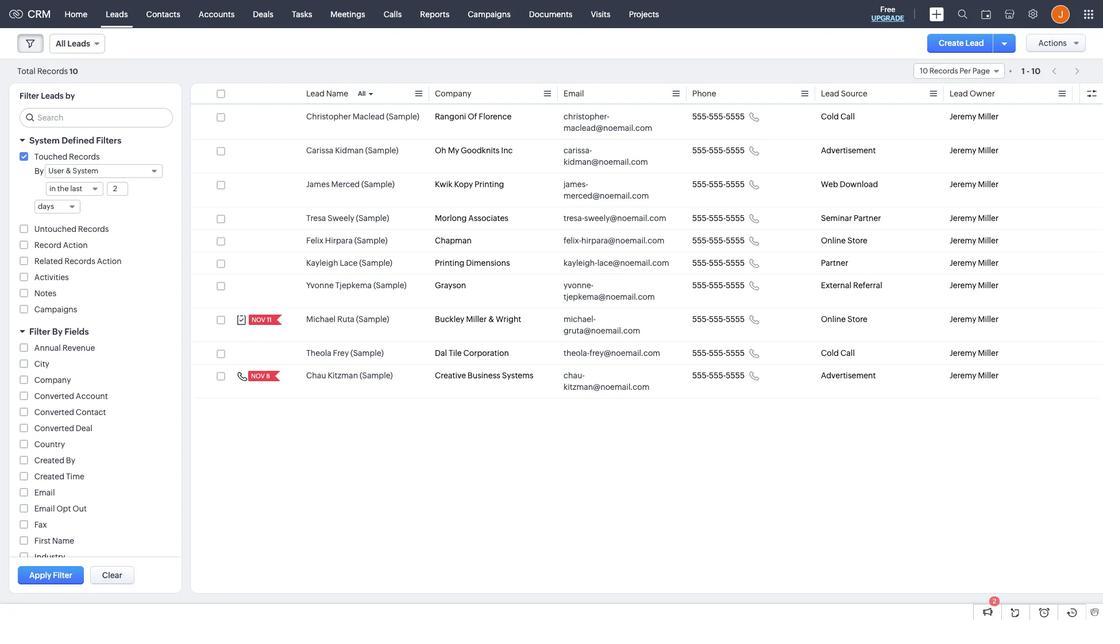 Task type: locate. For each thing, give the bounding box(es) containing it.
online store
[[821, 236, 868, 245], [821, 315, 868, 324]]

campaigns down notes
[[34, 305, 77, 314]]

0 vertical spatial printing
[[475, 180, 504, 189]]

lead up christopher
[[306, 89, 325, 98]]

5555
[[726, 112, 745, 121], [726, 146, 745, 155], [726, 180, 745, 189], [726, 214, 745, 223], [726, 236, 745, 245], [726, 259, 745, 268], [726, 281, 745, 290], [726, 315, 745, 324], [726, 349, 745, 358], [726, 371, 745, 381]]

(sample) for theola frey (sample)
[[351, 349, 384, 358]]

row group containing christopher maclead (sample)
[[191, 106, 1104, 399]]

jeremy miller for michael- gruta@noemail.com
[[950, 315, 999, 324]]

created for created time
[[34, 473, 64, 482]]

1 jeremy from the top
[[950, 112, 977, 121]]

jeremy for yvonne- tjepkema@noemail.com
[[950, 281, 977, 290]]

by inside dropdown button
[[52, 327, 63, 337]]

chau kitzman (sample)
[[306, 371, 393, 381]]

name up christopher
[[326, 89, 348, 98]]

country
[[34, 440, 65, 450]]

rangoni
[[435, 112, 466, 121]]

records up 'related records action'
[[78, 225, 109, 234]]

0 vertical spatial cold
[[821, 112, 839, 121]]

1 horizontal spatial 10
[[920, 67, 928, 75]]

5 jeremy from the top
[[950, 236, 977, 245]]

call for christopher- maclead@noemail.com
[[841, 112, 855, 121]]

owner
[[970, 89, 996, 98]]

kidman
[[335, 146, 364, 155]]

0 vertical spatial email
[[564, 89, 584, 98]]

1 vertical spatial converted
[[34, 408, 74, 417]]

(sample) right kidman
[[365, 146, 399, 155]]

0 vertical spatial online
[[821, 236, 846, 245]]

corporation
[[464, 349, 509, 358]]

0 vertical spatial all
[[56, 39, 66, 48]]

online for michael- gruta@noemail.com
[[821, 315, 846, 324]]

by left user
[[34, 167, 44, 176]]

2 online store from the top
[[821, 315, 868, 324]]

records left the per
[[930, 67, 959, 75]]

oh
[[435, 146, 447, 155]]

fax
[[34, 521, 47, 530]]

4 jeremy from the top
[[950, 214, 977, 223]]

1 vertical spatial advertisement
[[821, 371, 876, 381]]

10 up by
[[70, 67, 78, 76]]

1 vertical spatial cold call
[[821, 349, 855, 358]]

(sample) right maclead
[[386, 112, 420, 121]]

2 jeremy from the top
[[950, 146, 977, 155]]

navigation
[[1047, 63, 1086, 79]]

nov 8 link
[[248, 371, 271, 382]]

printing
[[475, 180, 504, 189], [435, 259, 465, 268]]

0 horizontal spatial leads
[[41, 91, 64, 101]]

michael
[[306, 315, 336, 324]]

1 vertical spatial system
[[73, 167, 98, 175]]

0 vertical spatial store
[[848, 236, 868, 245]]

yvonne- tjepkema@noemail.com
[[564, 281, 655, 302]]

tresa
[[306, 214, 326, 223]]

0 vertical spatial nov
[[252, 317, 266, 324]]

jeremy for carissa- kidman@noemail.com
[[950, 146, 977, 155]]

grayson
[[435, 281, 466, 290]]

1 horizontal spatial &
[[489, 315, 495, 324]]

records for total
[[37, 66, 68, 76]]

(sample) for chau kitzman (sample)
[[360, 371, 393, 381]]

buckley miller & wright
[[435, 315, 522, 324]]

3 jeremy miller from the top
[[950, 180, 999, 189]]

annual revenue
[[34, 344, 95, 353]]

theola-frey@noemail.com link
[[564, 348, 661, 359]]

james merced (sample)
[[306, 180, 395, 189]]

0 vertical spatial leads
[[106, 9, 128, 19]]

by for filter
[[52, 327, 63, 337]]

email up 'christopher-'
[[564, 89, 584, 98]]

3 converted from the top
[[34, 424, 74, 433]]

2 call from the top
[[841, 349, 855, 358]]

online store down seminar partner
[[821, 236, 868, 245]]

(sample) for michael ruta (sample)
[[356, 315, 389, 324]]

converted up country
[[34, 424, 74, 433]]

0 horizontal spatial partner
[[821, 259, 849, 268]]

5555 for michael- gruta@noemail.com
[[726, 315, 745, 324]]

lead for lead name
[[306, 89, 325, 98]]

1 horizontal spatial name
[[326, 89, 348, 98]]

company up rangoni
[[435, 89, 472, 98]]

8 555-555-5555 from the top
[[693, 315, 745, 324]]

4 5555 from the top
[[726, 214, 745, 223]]

home link
[[56, 0, 97, 28]]

0 vertical spatial name
[[326, 89, 348, 98]]

lead right "create"
[[966, 39, 984, 48]]

printing right kopy in the top of the page
[[475, 180, 504, 189]]

calls
[[384, 9, 402, 19]]

0 vertical spatial online store
[[821, 236, 868, 245]]

system defined filters
[[29, 136, 121, 145]]

by
[[65, 91, 75, 101]]

4 jeremy miller from the top
[[950, 214, 999, 223]]

nov left 11
[[252, 317, 266, 324]]

by
[[34, 167, 44, 176], [52, 327, 63, 337], [66, 456, 75, 466]]

filter right the apply
[[53, 571, 72, 581]]

3 555-555-5555 from the top
[[693, 180, 745, 189]]

store down external referral
[[848, 315, 868, 324]]

james- merced@noemail.com
[[564, 180, 649, 201]]

1 vertical spatial company
[[34, 376, 71, 385]]

tresa sweely (sample) link
[[306, 213, 389, 224]]

records down the 'defined'
[[69, 152, 100, 162]]

partner right seminar
[[854, 214, 882, 223]]

filter up annual
[[29, 327, 50, 337]]

campaigns
[[468, 9, 511, 19], [34, 305, 77, 314]]

2 vertical spatial filter
[[53, 571, 72, 581]]

all inside field
[[56, 39, 66, 48]]

5555 for carissa- kidman@noemail.com
[[726, 146, 745, 155]]

2 advertisement from the top
[[821, 371, 876, 381]]

jeremy miller for christopher- maclead@noemail.com
[[950, 112, 999, 121]]

converted
[[34, 392, 74, 401], [34, 408, 74, 417], [34, 424, 74, 433]]

0 vertical spatial campaigns
[[468, 9, 511, 19]]

created by
[[34, 456, 75, 466]]

cold for theola-frey@noemail.com
[[821, 349, 839, 358]]

store
[[848, 236, 868, 245], [848, 315, 868, 324]]

1 vertical spatial call
[[841, 349, 855, 358]]

records
[[37, 66, 68, 76], [930, 67, 959, 75], [69, 152, 100, 162], [78, 225, 109, 234], [65, 257, 95, 266]]

phone
[[693, 89, 717, 98]]

1 vertical spatial all
[[358, 90, 366, 97]]

(sample) right sweely
[[356, 214, 389, 223]]

1 555-555-5555 from the top
[[693, 112, 745, 121]]

5555 for kayleigh-lace@noemail.com
[[726, 259, 745, 268]]

2 vertical spatial converted
[[34, 424, 74, 433]]

kitzman@noemail.com
[[564, 383, 650, 392]]

6 555-555-5555 from the top
[[693, 259, 745, 268]]

8 5555 from the top
[[726, 315, 745, 324]]

555-555-5555 for yvonne- tjepkema@noemail.com
[[693, 281, 745, 290]]

2 cold from the top
[[821, 349, 839, 358]]

1 jeremy miller from the top
[[950, 112, 999, 121]]

&
[[66, 167, 71, 175], [489, 315, 495, 324]]

in
[[49, 185, 56, 193]]

lead down 10 records per page field
[[950, 89, 968, 98]]

touched
[[34, 152, 67, 162]]

company down city at the left bottom of page
[[34, 376, 71, 385]]

1 vertical spatial online
[[821, 315, 846, 324]]

10 left the per
[[920, 67, 928, 75]]

records inside field
[[930, 67, 959, 75]]

partner
[[854, 214, 882, 223], [821, 259, 849, 268]]

2 horizontal spatial by
[[66, 456, 75, 466]]

chau- kitzman@noemail.com link
[[564, 370, 670, 393]]

untouched
[[34, 225, 76, 234]]

10 for total records 10
[[70, 67, 78, 76]]

lace@noemail.com
[[598, 259, 670, 268]]

online down external
[[821, 315, 846, 324]]

leads down home
[[67, 39, 90, 48]]

3 jeremy from the top
[[950, 180, 977, 189]]

email up fax
[[34, 505, 55, 514]]

0 horizontal spatial &
[[66, 167, 71, 175]]

online for felix-hirpara@noemail.com
[[821, 236, 846, 245]]

1 store from the top
[[848, 236, 868, 245]]

created down the "created by"
[[34, 473, 64, 482]]

555-555-5555 for james- merced@noemail.com
[[693, 180, 745, 189]]

hirpara
[[325, 236, 353, 245]]

apply filter button
[[18, 567, 84, 585]]

0 vertical spatial converted
[[34, 392, 74, 401]]

1 converted from the top
[[34, 392, 74, 401]]

converted up converted contact
[[34, 392, 74, 401]]

(sample) right frey
[[351, 349, 384, 358]]

1 vertical spatial by
[[52, 327, 63, 337]]

8 jeremy miller from the top
[[950, 315, 999, 324]]

cold for christopher- maclead@noemail.com
[[821, 112, 839, 121]]

1 vertical spatial created
[[34, 473, 64, 482]]

555-555-5555 for theola-frey@noemail.com
[[693, 349, 745, 358]]

1 cold call from the top
[[821, 112, 855, 121]]

created down country
[[34, 456, 64, 466]]

florence
[[479, 112, 512, 121]]

555-555-5555 for michael- gruta@noemail.com
[[693, 315, 745, 324]]

555-555-5555 for christopher- maclead@noemail.com
[[693, 112, 745, 121]]

nov 11 link
[[249, 315, 273, 325]]

profile element
[[1045, 0, 1077, 28]]

1 online from the top
[[821, 236, 846, 245]]

0 vertical spatial partner
[[854, 214, 882, 223]]

leads right home
[[106, 9, 128, 19]]

nov left 8
[[251, 373, 265, 380]]

online down seminar
[[821, 236, 846, 245]]

555-555-5555 for tresa-sweely@noemail.com
[[693, 214, 745, 223]]

frey@noemail.com
[[590, 349, 661, 358]]

(sample) right merced
[[362, 180, 395, 189]]

records up filter leads by
[[37, 66, 68, 76]]

10 5555 from the top
[[726, 371, 745, 381]]

1 vertical spatial action
[[97, 257, 122, 266]]

8 jeremy from the top
[[950, 315, 977, 324]]

leads inside leads link
[[106, 9, 128, 19]]

jeremy for theola-frey@noemail.com
[[950, 349, 977, 358]]

1 horizontal spatial company
[[435, 89, 472, 98]]

4 555-555-5555 from the top
[[693, 214, 745, 223]]

wright
[[496, 315, 522, 324]]

lead for lead source
[[821, 89, 840, 98]]

3 5555 from the top
[[726, 180, 745, 189]]

records for touched
[[69, 152, 100, 162]]

9 jeremy from the top
[[950, 349, 977, 358]]

2 horizontal spatial leads
[[106, 9, 128, 19]]

(sample) for carissa kidman (sample)
[[365, 146, 399, 155]]

jeremy miller for kayleigh-lace@noemail.com
[[950, 259, 999, 268]]

miller for tresa-sweely@noemail.com
[[979, 214, 999, 223]]

1 vertical spatial store
[[848, 315, 868, 324]]

accounts link
[[190, 0, 244, 28]]

7 555-555-5555 from the top
[[693, 281, 745, 290]]

kopy
[[454, 180, 473, 189]]

leads for filter leads by
[[41, 91, 64, 101]]

1 cold from the top
[[821, 112, 839, 121]]

create menu element
[[923, 0, 951, 28]]

2 5555 from the top
[[726, 146, 745, 155]]

2 555-555-5555 from the top
[[693, 146, 745, 155]]

7 jeremy miller from the top
[[950, 281, 999, 290]]

5555 for tresa-sweely@noemail.com
[[726, 214, 745, 223]]

online store down external referral
[[821, 315, 868, 324]]

filter down total on the top of page
[[20, 91, 39, 101]]

filter inside dropdown button
[[29, 327, 50, 337]]

cold call for christopher- maclead@noemail.com
[[821, 112, 855, 121]]

leads
[[106, 9, 128, 19], [67, 39, 90, 48], [41, 91, 64, 101]]

(sample) right tjepkema at the top
[[374, 281, 407, 290]]

1 horizontal spatial by
[[52, 327, 63, 337]]

(sample) right lace
[[359, 259, 393, 268]]

tasks link
[[283, 0, 322, 28]]

7 jeremy from the top
[[950, 281, 977, 290]]

1 horizontal spatial partner
[[854, 214, 882, 223]]

0 vertical spatial cold call
[[821, 112, 855, 121]]

create lead
[[939, 39, 984, 48]]

2 created from the top
[[34, 473, 64, 482]]

lead left source
[[821, 89, 840, 98]]

online store for felix-hirpara@noemail.com
[[821, 236, 868, 245]]

store for michael- gruta@noemail.com
[[848, 315, 868, 324]]

5 jeremy miller from the top
[[950, 236, 999, 245]]

tresa-sweely@noemail.com link
[[564, 213, 667, 224]]

(sample) right kitzman
[[360, 371, 393, 381]]

james
[[306, 180, 330, 189]]

kayleigh-lace@noemail.com
[[564, 259, 670, 268]]

None text field
[[107, 183, 128, 195]]

days
[[38, 202, 54, 211]]

1 vertical spatial online store
[[821, 315, 868, 324]]

tasks
[[292, 9, 312, 19]]

all up total records 10
[[56, 39, 66, 48]]

10 inside total records 10
[[70, 67, 78, 76]]

1 horizontal spatial all
[[358, 90, 366, 97]]

last
[[70, 185, 82, 193]]

10 inside 10 records per page field
[[920, 67, 928, 75]]

total
[[17, 66, 36, 76]]

calls link
[[375, 0, 411, 28]]

leads link
[[97, 0, 137, 28]]

(sample) right ruta
[[356, 315, 389, 324]]

2 converted from the top
[[34, 408, 74, 417]]

2 cold call from the top
[[821, 349, 855, 358]]

555-555-5555 for carissa- kidman@noemail.com
[[693, 146, 745, 155]]

time
[[66, 473, 84, 482]]

& left wright
[[489, 315, 495, 324]]

2 vertical spatial by
[[66, 456, 75, 466]]

5555 for felix-hirpara@noemail.com
[[726, 236, 745, 245]]

0 horizontal spatial company
[[34, 376, 71, 385]]

9 555-555-5555 from the top
[[693, 349, 745, 358]]

1 created from the top
[[34, 456, 64, 466]]

filter for filter by fields
[[29, 327, 50, 337]]

action up 'related records action'
[[63, 241, 88, 250]]

by up annual revenue
[[52, 327, 63, 337]]

5 5555 from the top
[[726, 236, 745, 245]]

(sample) for christopher maclead (sample)
[[386, 112, 420, 121]]

company
[[435, 89, 472, 98], [34, 376, 71, 385]]

0 horizontal spatial campaigns
[[34, 305, 77, 314]]

frey
[[333, 349, 349, 358]]

kayleigh lace (sample)
[[306, 259, 393, 268]]

2 vertical spatial leads
[[41, 91, 64, 101]]

action down untouched records
[[97, 257, 122, 266]]

555-
[[693, 112, 709, 121], [709, 112, 726, 121], [693, 146, 709, 155], [709, 146, 726, 155], [693, 180, 709, 189], [709, 180, 726, 189], [693, 214, 709, 223], [709, 214, 726, 223], [693, 236, 709, 245], [709, 236, 726, 245], [693, 259, 709, 268], [709, 259, 726, 268], [693, 281, 709, 290], [709, 281, 726, 290], [693, 315, 709, 324], [709, 315, 726, 324], [693, 349, 709, 358], [709, 349, 726, 358], [693, 371, 709, 381], [709, 371, 726, 381]]

0 horizontal spatial system
[[29, 136, 60, 145]]

opt
[[56, 505, 71, 514]]

1 online store from the top
[[821, 236, 868, 245]]

0 vertical spatial action
[[63, 241, 88, 250]]

store down seminar partner
[[848, 236, 868, 245]]

0 horizontal spatial name
[[52, 537, 74, 546]]

6 jeremy miller from the top
[[950, 259, 999, 268]]

1 horizontal spatial campaigns
[[468, 9, 511, 19]]

all for all
[[358, 90, 366, 97]]

system up last
[[73, 167, 98, 175]]

records down record action
[[65, 257, 95, 266]]

1 horizontal spatial system
[[73, 167, 98, 175]]

1 call from the top
[[841, 112, 855, 121]]

1 vertical spatial filter
[[29, 327, 50, 337]]

call for theola-frey@noemail.com
[[841, 349, 855, 358]]

2 jeremy miller from the top
[[950, 146, 999, 155]]

0 horizontal spatial 10
[[70, 67, 78, 76]]

jeremy for felix-hirpara@noemail.com
[[950, 236, 977, 245]]

5555 for christopher- maclead@noemail.com
[[726, 112, 745, 121]]

email down created time
[[34, 489, 55, 498]]

(sample) up kayleigh lace (sample) 'link'
[[355, 236, 388, 245]]

1 vertical spatial nov
[[251, 373, 265, 380]]

9 jeremy miller from the top
[[950, 349, 999, 358]]

10 555-555-5555 from the top
[[693, 371, 745, 381]]

leads inside the all leads field
[[67, 39, 90, 48]]

2 store from the top
[[848, 315, 868, 324]]

6 5555 from the top
[[726, 259, 745, 268]]

10 jeremy from the top
[[950, 371, 977, 381]]

name right first
[[52, 537, 74, 546]]

1 vertical spatial cold
[[821, 349, 839, 358]]

0 vertical spatial call
[[841, 112, 855, 121]]

meetings link
[[322, 0, 375, 28]]

user & system
[[48, 167, 98, 175]]

5 555-555-5555 from the top
[[693, 236, 745, 245]]

web
[[821, 180, 839, 189]]

8
[[266, 373, 270, 380]]

1 5555 from the top
[[726, 112, 745, 121]]

1 vertical spatial campaigns
[[34, 305, 77, 314]]

advertisement
[[821, 146, 876, 155], [821, 371, 876, 381]]

converted up converted deal
[[34, 408, 74, 417]]

1 vertical spatial printing
[[435, 259, 465, 268]]

0 vertical spatial filter
[[20, 91, 39, 101]]

apply filter
[[29, 571, 72, 581]]

5555 for chau- kitzman@noemail.com
[[726, 371, 745, 381]]

9 5555 from the top
[[726, 349, 745, 358]]

create lead button
[[928, 34, 996, 53]]

0 vertical spatial created
[[34, 456, 64, 466]]

& right user
[[66, 167, 71, 175]]

1 advertisement from the top
[[821, 146, 876, 155]]

6 jeremy from the top
[[950, 259, 977, 268]]

touched records
[[34, 152, 100, 162]]

advertisement for chau- kitzman@noemail.com
[[821, 371, 876, 381]]

0 vertical spatial &
[[66, 167, 71, 175]]

referral
[[854, 281, 883, 290]]

first
[[34, 537, 51, 546]]

1 vertical spatial name
[[52, 537, 74, 546]]

call
[[841, 112, 855, 121], [841, 349, 855, 358]]

leads left by
[[41, 91, 64, 101]]

10 right -
[[1032, 66, 1041, 76]]

system up touched
[[29, 136, 60, 145]]

records for untouched
[[78, 225, 109, 234]]

partner up external
[[821, 259, 849, 268]]

leads for all leads
[[67, 39, 90, 48]]

1 vertical spatial leads
[[67, 39, 90, 48]]

0 vertical spatial advertisement
[[821, 146, 876, 155]]

1 horizontal spatial leads
[[67, 39, 90, 48]]

2 online from the top
[[821, 315, 846, 324]]

1 vertical spatial &
[[489, 315, 495, 324]]

yvonne- tjepkema@noemail.com link
[[564, 280, 670, 303]]

jeremy miller for tresa-sweely@noemail.com
[[950, 214, 999, 223]]

michael-
[[564, 315, 596, 324]]

0 vertical spatial system
[[29, 136, 60, 145]]

7 5555 from the top
[[726, 281, 745, 290]]

yvonne-
[[564, 281, 594, 290]]

row group
[[191, 106, 1104, 399]]

campaigns right reports link
[[468, 9, 511, 19]]

2 horizontal spatial 10
[[1032, 66, 1041, 76]]

0 horizontal spatial by
[[34, 167, 44, 176]]

cold call
[[821, 112, 855, 121], [821, 349, 855, 358]]

michael- gruta@noemail.com link
[[564, 314, 670, 337]]

all
[[56, 39, 66, 48], [358, 90, 366, 97]]

campaigns link
[[459, 0, 520, 28]]

search image
[[958, 9, 968, 19]]

all up christopher maclead (sample) link
[[358, 90, 366, 97]]

5555 for james- merced@noemail.com
[[726, 180, 745, 189]]

tjepkema
[[335, 281, 372, 290]]

10 jeremy miller from the top
[[950, 371, 999, 381]]

by up time
[[66, 456, 75, 466]]

jeremy for james- merced@noemail.com
[[950, 180, 977, 189]]

printing up grayson
[[435, 259, 465, 268]]

0 horizontal spatial all
[[56, 39, 66, 48]]



Task type: describe. For each thing, give the bounding box(es) containing it.
advertisement for carissa- kidman@noemail.com
[[821, 146, 876, 155]]

555-555-5555 for kayleigh-lace@noemail.com
[[693, 259, 745, 268]]

search element
[[951, 0, 975, 28]]

jeremy for christopher- maclead@noemail.com
[[950, 112, 977, 121]]

created for created by
[[34, 456, 64, 466]]

defined
[[62, 136, 94, 145]]

nov for chau
[[251, 373, 265, 380]]

days field
[[34, 200, 80, 214]]

visits
[[591, 9, 611, 19]]

jeremy miller for yvonne- tjepkema@noemail.com
[[950, 281, 999, 290]]

theola frey (sample)
[[306, 349, 384, 358]]

miller for theola-frey@noemail.com
[[979, 349, 999, 358]]

profile image
[[1052, 5, 1070, 23]]

reports link
[[411, 0, 459, 28]]

name for first name
[[52, 537, 74, 546]]

555-555-5555 for chau- kitzman@noemail.com
[[693, 371, 745, 381]]

kidman@noemail.com
[[564, 158, 648, 167]]

kwik kopy printing
[[435, 180, 504, 189]]

maclead@noemail.com
[[564, 124, 653, 133]]

(sample) for yvonne tjepkema (sample)
[[374, 281, 407, 290]]

User & System field
[[45, 164, 163, 178]]

miller for james- merced@noemail.com
[[979, 180, 999, 189]]

dal
[[435, 349, 447, 358]]

christopher maclead (sample)
[[306, 112, 420, 121]]

(sample) for james merced (sample)
[[362, 180, 395, 189]]

miller for carissa- kidman@noemail.com
[[979, 146, 999, 155]]

inc
[[501, 146, 513, 155]]

1 horizontal spatial action
[[97, 257, 122, 266]]

meetings
[[331, 9, 365, 19]]

10 for 1 - 10
[[1032, 66, 1041, 76]]

per
[[960, 67, 971, 75]]

lace
[[340, 259, 358, 268]]

miller for felix-hirpara@noemail.com
[[979, 236, 999, 245]]

michael- gruta@noemail.com
[[564, 315, 640, 336]]

All Leads field
[[49, 34, 105, 53]]

in the last
[[49, 185, 82, 193]]

tjepkema@noemail.com
[[564, 293, 655, 302]]

jeremy for chau- kitzman@noemail.com
[[950, 371, 977, 381]]

1 horizontal spatial printing
[[475, 180, 504, 189]]

related records action
[[34, 257, 122, 266]]

(sample) for tresa sweely (sample)
[[356, 214, 389, 223]]

chau kitzman (sample) link
[[306, 370, 393, 382]]

chau
[[306, 371, 326, 381]]

0 horizontal spatial action
[[63, 241, 88, 250]]

create menu image
[[930, 7, 944, 21]]

jeremy for tresa-sweely@noemail.com
[[950, 214, 977, 223]]

contacts link
[[137, 0, 190, 28]]

kwik
[[435, 180, 453, 189]]

gruta@noemail.com
[[564, 326, 640, 336]]

free upgrade
[[872, 5, 905, 22]]

& inside user & system field
[[66, 167, 71, 175]]

activities
[[34, 273, 69, 282]]

converted for converted deal
[[34, 424, 74, 433]]

1 vertical spatial email
[[34, 489, 55, 498]]

(sample) for kayleigh lace (sample)
[[359, 259, 393, 268]]

jeremy miller for james- merced@noemail.com
[[950, 180, 999, 189]]

my
[[448, 146, 459, 155]]

converted contact
[[34, 408, 106, 417]]

untouched records
[[34, 225, 109, 234]]

0 horizontal spatial printing
[[435, 259, 465, 268]]

lead for lead owner
[[950, 89, 968, 98]]

5555 for theola-frey@noemail.com
[[726, 349, 745, 358]]

user
[[48, 167, 64, 175]]

system inside field
[[73, 167, 98, 175]]

name for lead name
[[326, 89, 348, 98]]

jeremy for kayleigh-lace@noemail.com
[[950, 259, 977, 268]]

jeremy miller for theola-frey@noemail.com
[[950, 349, 999, 358]]

carissa
[[306, 146, 334, 155]]

theola-frey@noemail.com
[[564, 349, 661, 358]]

jeremy miller for carissa- kidman@noemail.com
[[950, 146, 999, 155]]

source
[[841, 89, 868, 98]]

total records 10
[[17, 66, 78, 76]]

5555 for yvonne- tjepkema@noemail.com
[[726, 281, 745, 290]]

creative business systems
[[435, 371, 534, 381]]

nov for michael
[[252, 317, 266, 324]]

crm
[[28, 8, 51, 20]]

record
[[34, 241, 61, 250]]

records for related
[[65, 257, 95, 266]]

merced
[[331, 180, 360, 189]]

555-555-5555 for felix-hirpara@noemail.com
[[693, 236, 745, 245]]

10 Records Per Page field
[[914, 63, 1005, 79]]

kitzman
[[328, 371, 358, 381]]

miller for christopher- maclead@noemail.com
[[979, 112, 999, 121]]

kayleigh lace (sample) link
[[306, 258, 393, 269]]

felix-hirpara@noemail.com link
[[564, 235, 665, 247]]

seminar
[[821, 214, 853, 223]]

(sample) for felix hirpara (sample)
[[355, 236, 388, 245]]

theola-
[[564, 349, 590, 358]]

online store for michael- gruta@noemail.com
[[821, 315, 868, 324]]

christopher- maclead@noemail.com link
[[564, 111, 670, 134]]

-
[[1027, 66, 1030, 76]]

converted for converted account
[[34, 392, 74, 401]]

sweely
[[328, 214, 355, 223]]

system inside dropdown button
[[29, 136, 60, 145]]

james merced (sample) link
[[306, 179, 395, 190]]

morlong associates
[[435, 214, 509, 223]]

jeremy for michael- gruta@noemail.com
[[950, 315, 977, 324]]

miller for michael- gruta@noemail.com
[[979, 315, 999, 324]]

system defined filters button
[[9, 130, 182, 151]]

account
[[76, 392, 108, 401]]

all for all leads
[[56, 39, 66, 48]]

miller for chau- kitzman@noemail.com
[[979, 371, 999, 381]]

miller for yvonne- tjepkema@noemail.com
[[979, 281, 999, 290]]

filter for filter leads by
[[20, 91, 39, 101]]

tresa-sweely@noemail.com
[[564, 214, 667, 223]]

chau-
[[564, 371, 585, 381]]

carissa- kidman@noemail.com link
[[564, 145, 670, 168]]

lead source
[[821, 89, 868, 98]]

1
[[1022, 66, 1025, 76]]

first name
[[34, 537, 74, 546]]

rangoni of florence
[[435, 112, 512, 121]]

records for 10
[[930, 67, 959, 75]]

nov 11
[[252, 317, 272, 324]]

11
[[267, 317, 272, 324]]

chapman
[[435, 236, 472, 245]]

store for felix-hirpara@noemail.com
[[848, 236, 868, 245]]

1 vertical spatial partner
[[821, 259, 849, 268]]

documents
[[529, 9, 573, 19]]

filter by fields
[[29, 327, 89, 337]]

morlong
[[435, 214, 467, 223]]

calendar image
[[982, 9, 992, 19]]

converted deal
[[34, 424, 92, 433]]

annual
[[34, 344, 61, 353]]

2 vertical spatial email
[[34, 505, 55, 514]]

reports
[[420, 9, 450, 19]]

deals link
[[244, 0, 283, 28]]

cold call for theola-frey@noemail.com
[[821, 349, 855, 358]]

filter inside button
[[53, 571, 72, 581]]

jeremy miller for chau- kitzman@noemail.com
[[950, 371, 999, 381]]

goodknits
[[461, 146, 500, 155]]

james- merced@noemail.com link
[[564, 179, 670, 202]]

0 vertical spatial by
[[34, 167, 44, 176]]

Search text field
[[20, 109, 172, 127]]

miller for kayleigh-lace@noemail.com
[[979, 259, 999, 268]]

by for created
[[66, 456, 75, 466]]

city
[[34, 360, 49, 369]]

clear
[[102, 571, 122, 581]]

10 records per page
[[920, 67, 990, 75]]

converted for converted contact
[[34, 408, 74, 417]]

contact
[[76, 408, 106, 417]]

0 vertical spatial company
[[435, 89, 472, 98]]

christopher
[[306, 112, 351, 121]]

crm link
[[9, 8, 51, 20]]

in the last field
[[46, 182, 103, 196]]

filter leads by
[[20, 91, 75, 101]]

lead inside button
[[966, 39, 984, 48]]

jeremy miller for felix-hirpara@noemail.com
[[950, 236, 999, 245]]

all leads
[[56, 39, 90, 48]]



Task type: vqa. For each thing, say whether or not it's contained in the screenshot.


